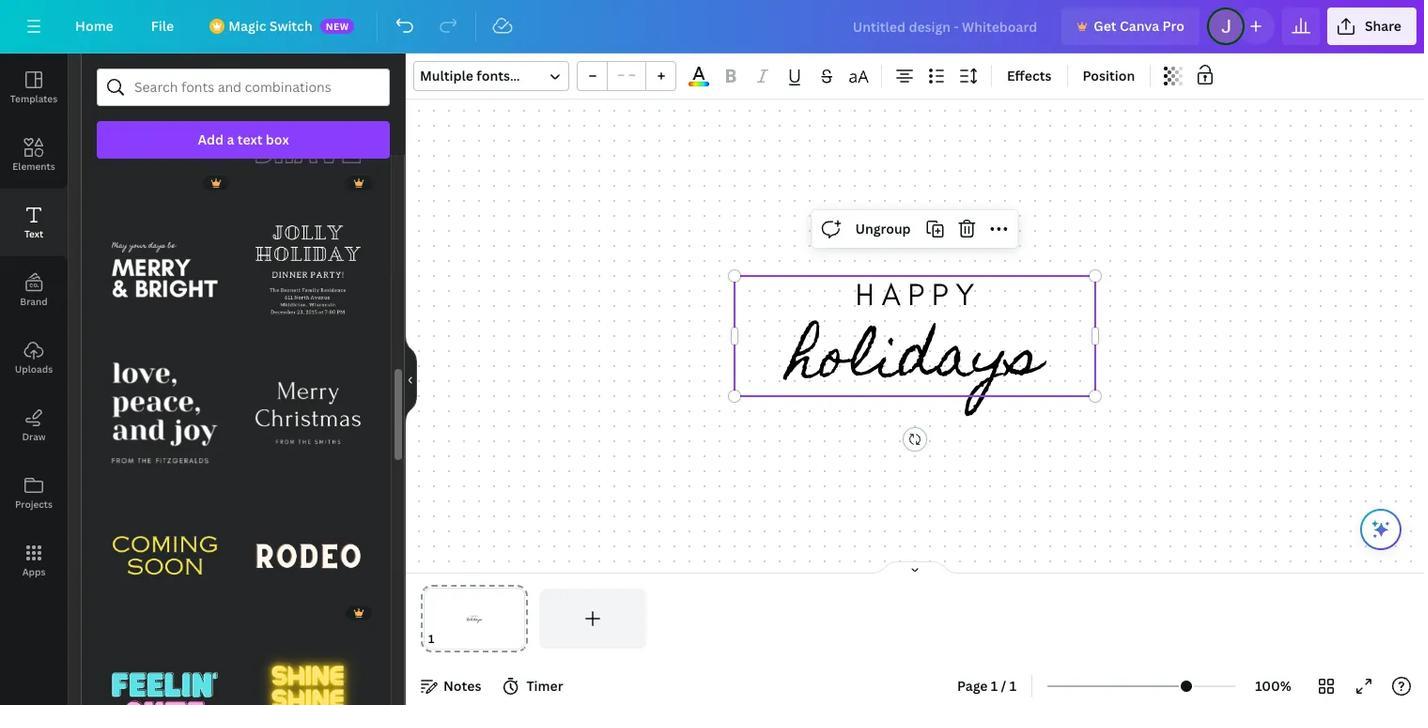 Task type: vqa. For each thing, say whether or not it's contained in the screenshot.
list to the top
no



Task type: describe. For each thing, give the bounding box(es) containing it.
text button
[[0, 189, 68, 256]]

a
[[227, 131, 234, 148]]

notes
[[443, 677, 481, 695]]

ungroup button
[[848, 214, 918, 244]]

apps button
[[0, 527, 68, 595]]

get canva pro button
[[1062, 8, 1199, 45]]

draw
[[22, 430, 46, 443]]

notes button
[[413, 672, 489, 702]]

elements button
[[0, 121, 68, 189]]

templates
[[10, 92, 57, 105]]

uploads button
[[0, 324, 68, 392]]

multiple fonts… button
[[413, 61, 569, 91]]

page 1 image
[[421, 589, 528, 649]]

templates button
[[0, 54, 68, 121]]

fonts…
[[477, 67, 520, 85]]

Page title text field
[[442, 630, 450, 649]]

switch
[[269, 17, 312, 35]]

add
[[198, 131, 224, 148]]

share button
[[1327, 8, 1417, 45]]

box
[[266, 131, 289, 148]]

magic
[[228, 17, 266, 35]]

color range image
[[689, 82, 709, 86]]

brand
[[20, 295, 48, 308]]

draw button
[[0, 392, 68, 459]]

main menu bar
[[0, 0, 1424, 54]]

projects button
[[0, 459, 68, 527]]

brand button
[[0, 256, 68, 324]]

2 1 from the left
[[1009, 677, 1016, 695]]

get
[[1094, 17, 1116, 35]]

side panel tab list
[[0, 54, 68, 595]]

hide pages image
[[870, 561, 960, 576]]

/
[[1001, 677, 1006, 695]]

get canva pro
[[1094, 17, 1184, 35]]

file button
[[136, 8, 189, 45]]

effects button
[[999, 61, 1059, 91]]

text
[[24, 227, 43, 240]]

multiple
[[420, 67, 473, 85]]

canva assistant image
[[1370, 519, 1392, 541]]

Search fonts and combinations search field
[[134, 70, 352, 105]]

Design title text field
[[838, 8, 1054, 45]]



Task type: locate. For each thing, give the bounding box(es) containing it.
1 horizontal spatial 1
[[1009, 677, 1016, 695]]

timer button
[[496, 672, 571, 702]]

hide image
[[405, 334, 417, 425]]

holidays
[[788, 303, 1042, 422]]

– – number field
[[613, 66, 640, 87]]

file
[[151, 17, 174, 35]]

share
[[1365, 17, 1401, 35]]

canva
[[1120, 17, 1159, 35]]

1 1 from the left
[[991, 677, 998, 695]]

home link
[[60, 8, 128, 45]]

projects
[[15, 498, 53, 511]]

new
[[326, 20, 349, 33]]

pro
[[1162, 17, 1184, 35]]

text
[[237, 131, 262, 148]]

100%
[[1255, 677, 1291, 695]]

happy
[[855, 276, 982, 313]]

100% button
[[1243, 672, 1304, 702]]

add a text box button
[[97, 121, 390, 159]]

1 left /
[[991, 677, 998, 695]]

magic switch
[[228, 17, 312, 35]]

1 right /
[[1009, 677, 1016, 695]]

apps
[[22, 565, 45, 579]]

group
[[97, 59, 232, 195], [240, 59, 376, 195], [577, 61, 676, 91], [97, 191, 232, 338], [240, 191, 376, 338], [240, 489, 376, 624], [240, 621, 376, 705]]

ungroup
[[855, 220, 911, 238]]

uploads
[[15, 363, 53, 376]]

page
[[957, 677, 988, 695]]

effects
[[1007, 67, 1052, 85]]

timer
[[526, 677, 563, 695]]

add a text box
[[198, 131, 289, 148]]

position button
[[1075, 61, 1142, 91]]

page 1 / 1
[[957, 677, 1016, 695]]

position
[[1083, 67, 1135, 85]]

home
[[75, 17, 113, 35]]

elements
[[12, 160, 55, 173]]

multiple fonts…
[[420, 67, 520, 85]]

1
[[991, 677, 998, 695], [1009, 677, 1016, 695]]

0 horizontal spatial 1
[[991, 677, 998, 695]]



